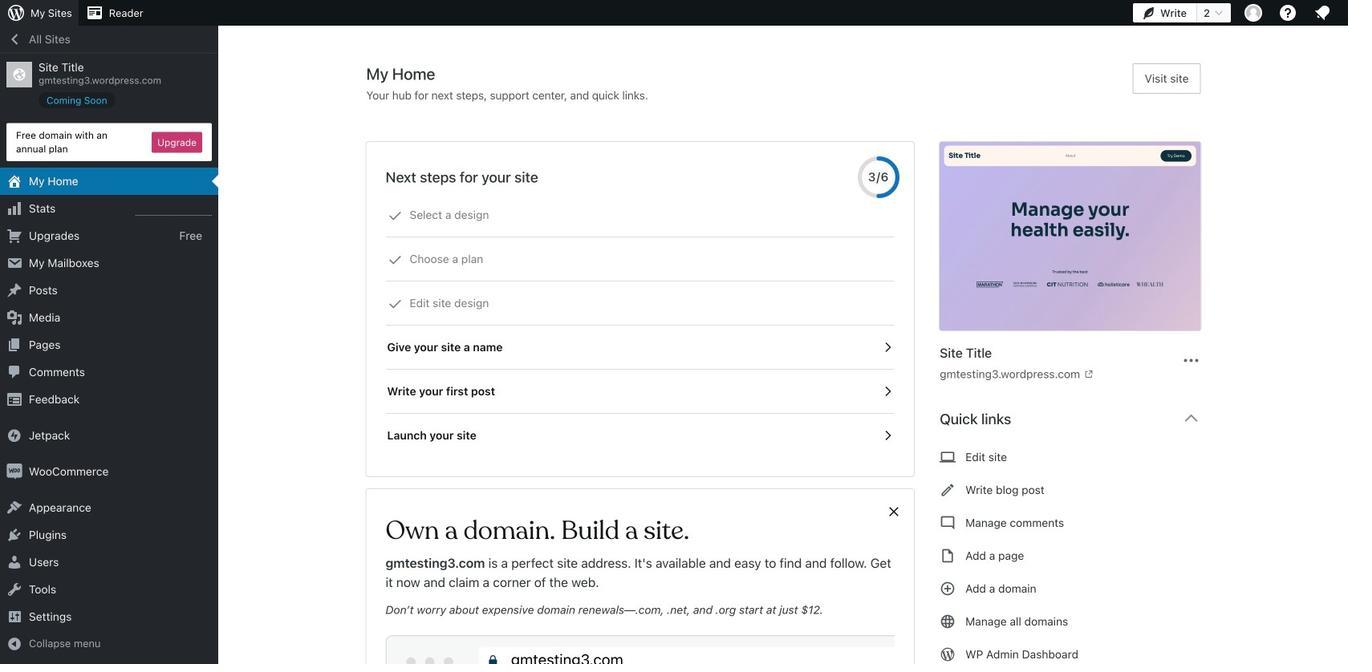 Task type: locate. For each thing, give the bounding box(es) containing it.
0 vertical spatial img image
[[6, 428, 22, 444]]

2 img image from the top
[[6, 464, 22, 480]]

task enabled image
[[881, 385, 895, 399]]

task enabled image down task enabled icon
[[881, 429, 895, 443]]

1 vertical spatial task complete image
[[388, 297, 403, 312]]

main content
[[367, 63, 1214, 665]]

img image
[[6, 428, 22, 444], [6, 464, 22, 480]]

insert_drive_file image
[[940, 547, 956, 566]]

2 task complete image from the top
[[388, 297, 403, 312]]

task enabled image up task enabled icon
[[881, 340, 895, 355]]

more options for site site title image
[[1182, 351, 1202, 371]]

task complete image
[[388, 253, 403, 267], [388, 297, 403, 312]]

progress bar
[[859, 157, 900, 198]]

1 vertical spatial img image
[[6, 464, 22, 480]]

1 task complete image from the top
[[388, 253, 403, 267]]

mode_comment image
[[940, 514, 956, 533]]

laptop image
[[940, 448, 956, 467]]

task enabled image
[[881, 340, 895, 355], [881, 429, 895, 443]]

0 vertical spatial task complete image
[[388, 253, 403, 267]]

1 vertical spatial task enabled image
[[881, 429, 895, 443]]

manage your notifications image
[[1314, 3, 1333, 22]]

0 vertical spatial task enabled image
[[881, 340, 895, 355]]



Task type: vqa. For each thing, say whether or not it's contained in the screenshot.
the bottommost Task enabled icon
yes



Task type: describe. For each thing, give the bounding box(es) containing it.
highest hourly views 0 image
[[136, 206, 212, 216]]

dismiss domain name promotion image
[[887, 503, 902, 522]]

2 task enabled image from the top
[[881, 429, 895, 443]]

1 task enabled image from the top
[[881, 340, 895, 355]]

launchpad checklist element
[[386, 194, 895, 458]]

my profile image
[[1245, 4, 1263, 22]]

1 img image from the top
[[6, 428, 22, 444]]

edit image
[[940, 481, 956, 500]]

task complete image
[[388, 209, 403, 223]]

help image
[[1279, 3, 1298, 22]]



